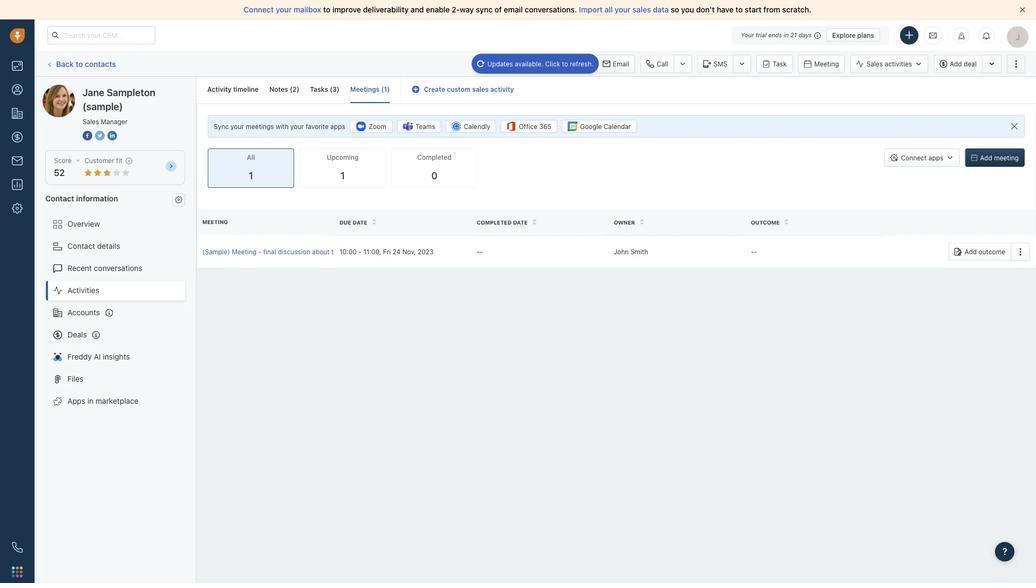 Task type: locate. For each thing, give the bounding box(es) containing it.
1 horizontal spatial connect
[[902, 154, 928, 162]]

0 vertical spatial (sample)
[[122, 85, 153, 93]]

of
[[495, 5, 502, 14]]

owner
[[614, 219, 636, 225]]

add for add deal
[[951, 60, 963, 68]]

1 vertical spatial in
[[88, 397, 94, 406]]

1 vertical spatial connect
[[902, 154, 928, 162]]

sales left data
[[633, 5, 652, 14]]

to
[[324, 5, 331, 14], [736, 5, 743, 14], [76, 59, 83, 68], [562, 60, 569, 68]]

1 horizontal spatial add
[[966, 248, 978, 256]]

( right the meetings
[[382, 86, 384, 93]]

0 horizontal spatial completed
[[418, 154, 452, 161]]

data
[[654, 5, 669, 14]]

google calendar
[[581, 123, 632, 130]]

jane down back
[[64, 85, 81, 93]]

overview
[[68, 220, 100, 228]]

0 vertical spatial deal
[[965, 60, 978, 68]]

meeting left "final"
[[232, 248, 257, 256]]

linkedin circled image
[[107, 130, 117, 141]]

(sample) up sales manager
[[83, 100, 123, 112]]

freddy ai insights
[[68, 352, 130, 361]]

to right click
[[562, 60, 569, 68]]

email
[[613, 60, 630, 68]]

sales for sales activities
[[867, 60, 884, 68]]

meeting inside button
[[815, 60, 840, 68]]

meetings ( 1 )
[[351, 86, 390, 93]]

your right all
[[615, 5, 631, 14]]

you
[[682, 5, 695, 14]]

conversations
[[94, 264, 142, 273]]

to left start
[[736, 5, 743, 14]]

activity
[[207, 86, 232, 93]]

contact for contact information
[[45, 194, 74, 203]]

teams
[[416, 123, 436, 130]]

1 horizontal spatial in
[[784, 32, 789, 39]]

days
[[799, 32, 812, 39]]

0 horizontal spatial jane
[[64, 85, 81, 93]]

activity
[[491, 86, 514, 93]]

your right "sync"
[[231, 123, 244, 130]]

0 horizontal spatial add
[[951, 60, 963, 68]]

1 down upcoming
[[341, 170, 345, 182]]

available.
[[515, 60, 544, 68]]

add for add meeting
[[981, 154, 993, 162]]

mng settings image
[[175, 196, 183, 203]]

0 vertical spatial add
[[951, 60, 963, 68]]

add outcome button
[[949, 243, 1012, 261]]

sales activities
[[867, 60, 913, 68]]

freshworks switcher image
[[12, 567, 23, 578]]

-
[[259, 248, 262, 256], [359, 248, 362, 256], [477, 248, 480, 256], [480, 248, 483, 256], [752, 248, 755, 256], [755, 248, 758, 256]]

meeting up the (sample)
[[203, 219, 228, 225]]

0 horizontal spatial date
[[353, 219, 368, 225]]

2 horizontal spatial 1
[[384, 86, 388, 93]]

updates available. click to refresh. link
[[472, 54, 599, 74]]

zoom
[[369, 123, 386, 130]]

2 vertical spatial add
[[966, 248, 978, 256]]

1 vertical spatial sales
[[473, 86, 489, 93]]

calendar
[[604, 123, 632, 130]]

add deal button
[[934, 55, 983, 73]]

meeting down explore
[[815, 60, 840, 68]]

phone image
[[12, 542, 23, 553]]

) right tasks
[[337, 86, 340, 93]]

explore
[[833, 31, 856, 39]]

2 horizontal spatial add
[[981, 154, 993, 162]]

completed for completed
[[418, 154, 452, 161]]

in left 21
[[784, 32, 789, 39]]

due
[[340, 219, 352, 225]]

0 horizontal spatial deal
[[343, 248, 356, 256]]

--
[[477, 248, 483, 256], [752, 248, 758, 256]]

sales activities button
[[851, 55, 934, 73], [851, 55, 929, 73]]

connect
[[244, 5, 274, 14], [902, 154, 928, 162]]

your
[[276, 5, 292, 14], [615, 5, 631, 14], [231, 123, 244, 130], [291, 123, 304, 130]]

score 52
[[54, 157, 72, 178]]

in right apps
[[88, 397, 94, 406]]

way
[[460, 5, 474, 14]]

2 ( from the left
[[330, 86, 333, 93]]

1 horizontal spatial sales
[[867, 60, 884, 68]]

0 vertical spatial completed
[[418, 154, 452, 161]]

1
[[384, 86, 388, 93], [249, 170, 253, 182], [341, 170, 345, 182]]

add outcome
[[966, 248, 1006, 256]]

smith
[[631, 248, 649, 256]]

2 horizontal spatial (
[[382, 86, 384, 93]]

1 vertical spatial apps
[[929, 154, 944, 162]]

1 horizontal spatial apps
[[929, 154, 944, 162]]

office 365
[[519, 123, 552, 130]]

) for notes ( 2 )
[[297, 86, 300, 93]]

10:00 - 11:00, fri 24 nov, 2023
[[340, 248, 434, 256]]

the
[[332, 248, 342, 256]]

accounts
[[68, 308, 100, 317]]

connect for connect your mailbox to improve deliverability and enable 2-way sync of email conversations. import all your sales data so you don't have to start from scratch.
[[244, 5, 274, 14]]

( for 3
[[330, 86, 333, 93]]

deals
[[68, 330, 87, 339]]

1 vertical spatial contact
[[68, 242, 95, 251]]

email image
[[930, 31, 938, 40]]

2 horizontal spatial meeting
[[815, 60, 840, 68]]

0 vertical spatial connect
[[244, 5, 274, 14]]

) for meetings ( 1 )
[[388, 86, 390, 93]]

1 horizontal spatial completed
[[477, 219, 512, 225]]

final
[[263, 248, 276, 256]]

1 horizontal spatial jane
[[83, 86, 104, 98]]

1 horizontal spatial 1
[[341, 170, 345, 182]]

1 horizontal spatial sales
[[633, 5, 652, 14]]

5 - from the left
[[752, 248, 755, 256]]

0 vertical spatial sales
[[867, 60, 884, 68]]

0 horizontal spatial )
[[297, 86, 300, 93]]

( right notes
[[290, 86, 293, 93]]

1 horizontal spatial deal
[[965, 60, 978, 68]]

deal
[[965, 60, 978, 68], [343, 248, 356, 256]]

) right notes
[[297, 86, 300, 93]]

updates
[[488, 60, 513, 68]]

apps
[[68, 397, 85, 406]]

0 horizontal spatial 1
[[249, 170, 253, 182]]

1 vertical spatial completed
[[477, 219, 512, 225]]

0 vertical spatial apps
[[331, 123, 346, 130]]

6 - from the left
[[755, 248, 758, 256]]

1 vertical spatial add
[[981, 154, 993, 162]]

21
[[791, 32, 798, 39]]

create
[[424, 86, 446, 93]]

0 horizontal spatial --
[[477, 248, 483, 256]]

0 horizontal spatial sales
[[473, 86, 489, 93]]

1 horizontal spatial date
[[513, 219, 528, 225]]

favorite
[[306, 123, 329, 130]]

sales left activity
[[473, 86, 489, 93]]

1 horizontal spatial )
[[337, 86, 340, 93]]

0 horizontal spatial meeting
[[203, 219, 228, 225]]

contact for contact details
[[68, 242, 95, 251]]

calendly button
[[446, 120, 497, 133]]

1 horizontal spatial meeting
[[232, 248, 257, 256]]

0 horizontal spatial connect
[[244, 5, 274, 14]]

1 for upcoming
[[341, 170, 345, 182]]

sync your meetings with your favorite apps
[[214, 123, 346, 130]]

) right the meetings
[[388, 86, 390, 93]]

1 down the all
[[249, 170, 253, 182]]

(sample) meeting - final discussion about the deal
[[203, 248, 356, 256]]

discussion
[[278, 248, 310, 256]]

activities
[[885, 60, 913, 68]]

3 - from the left
[[477, 248, 480, 256]]

enable
[[426, 5, 450, 14]]

your right with
[[291, 123, 304, 130]]

sales
[[867, 60, 884, 68], [83, 118, 99, 125]]

1 vertical spatial meeting
[[203, 219, 228, 225]]

back
[[56, 59, 74, 68]]

sales up facebook circled icon
[[83, 118, 99, 125]]

1 - from the left
[[259, 248, 262, 256]]

jane
[[64, 85, 81, 93], [83, 86, 104, 98]]

meeting
[[995, 154, 1020, 162]]

office
[[519, 123, 538, 130]]

add
[[951, 60, 963, 68], [981, 154, 993, 162], [966, 248, 978, 256]]

completed
[[418, 154, 452, 161], [477, 219, 512, 225]]

1 vertical spatial deal
[[343, 248, 356, 256]]

your
[[742, 32, 755, 39]]

0 horizontal spatial sales
[[83, 118, 99, 125]]

email
[[504, 5, 523, 14]]

1 ( from the left
[[290, 86, 293, 93]]

connect apps
[[902, 154, 944, 162]]

call
[[657, 60, 669, 68]]

jane down contacts
[[83, 86, 104, 98]]

2 date from the left
[[513, 219, 528, 225]]

-- down outcome
[[752, 248, 758, 256]]

teams button
[[397, 120, 442, 133]]

sales left activities
[[867, 60, 884, 68]]

1 vertical spatial sales
[[83, 118, 99, 125]]

2 vertical spatial meeting
[[232, 248, 257, 256]]

0 horizontal spatial (
[[290, 86, 293, 93]]

(sample) up manager
[[122, 85, 153, 93]]

1 ) from the left
[[297, 86, 300, 93]]

1 horizontal spatial (
[[330, 86, 333, 93]]

to right mailbox
[[324, 5, 331, 14]]

0 vertical spatial meeting
[[815, 60, 840, 68]]

1 date from the left
[[353, 219, 368, 225]]

explore plans
[[833, 31, 875, 39]]

1 horizontal spatial --
[[752, 248, 758, 256]]

1 -- from the left
[[477, 248, 483, 256]]

contact up recent in the top left of the page
[[68, 242, 95, 251]]

3 ) from the left
[[388, 86, 390, 93]]

customer fit
[[85, 157, 122, 164]]

10:00
[[340, 248, 357, 256]]

contact down 52
[[45, 194, 74, 203]]

-- down completed date
[[477, 248, 483, 256]]

3 ( from the left
[[382, 86, 384, 93]]

(sample) meeting - final discussion about the deal link
[[203, 247, 356, 257]]

2 ) from the left
[[337, 86, 340, 93]]

click
[[546, 60, 561, 68]]

tasks ( 3 )
[[310, 86, 340, 93]]

( right tasks
[[330, 86, 333, 93]]

task button
[[757, 55, 793, 73]]

call link
[[641, 55, 674, 73]]

google
[[581, 123, 602, 130]]

trial
[[756, 32, 767, 39]]

1 right the meetings
[[384, 86, 388, 93]]

2 horizontal spatial )
[[388, 86, 390, 93]]

0 vertical spatial contact
[[45, 194, 74, 203]]



Task type: vqa. For each thing, say whether or not it's contained in the screenshot.
refresh.
yes



Task type: describe. For each thing, give the bounding box(es) containing it.
task
[[773, 60, 787, 68]]

start
[[745, 5, 762, 14]]

ends
[[769, 32, 783, 39]]

contact details
[[68, 242, 120, 251]]

nov,
[[403, 248, 416, 256]]

your trial ends in 21 days
[[742, 32, 812, 39]]

call button
[[641, 55, 674, 73]]

sales manager
[[83, 118, 128, 125]]

score
[[54, 157, 72, 164]]

so
[[671, 5, 680, 14]]

52
[[54, 168, 65, 178]]

files
[[68, 375, 83, 383]]

import
[[579, 5, 603, 14]]

jane sampleton (sample) down contacts
[[64, 85, 153, 93]]

tasks
[[310, 86, 328, 93]]

meetings
[[246, 123, 274, 130]]

sampleton up manager
[[107, 86, 156, 98]]

custom
[[447, 86, 471, 93]]

conversations.
[[525, 5, 577, 14]]

to right back
[[76, 59, 83, 68]]

notes
[[270, 86, 288, 93]]

plans
[[858, 31, 875, 39]]

recent
[[68, 264, 92, 273]]

1 vertical spatial (sample)
[[83, 100, 123, 112]]

import all your sales data link
[[579, 5, 671, 14]]

connect your mailbox link
[[244, 5, 324, 14]]

scratch.
[[783, 5, 812, 14]]

freddy
[[68, 352, 92, 361]]

add meeting button
[[966, 149, 1026, 167]]

3
[[333, 86, 337, 93]]

2023
[[418, 248, 434, 256]]

add meeting
[[981, 154, 1020, 162]]

twitter circled image
[[95, 130, 105, 141]]

facebook circled image
[[83, 130, 92, 141]]

Search your CRM... text field
[[48, 26, 156, 45]]

2 - from the left
[[359, 248, 362, 256]]

refresh.
[[570, 60, 594, 68]]

phone element
[[6, 537, 28, 558]]

deal inside button
[[965, 60, 978, 68]]

2 -- from the left
[[752, 248, 758, 256]]

0
[[432, 170, 438, 182]]

upcoming
[[327, 154, 359, 161]]

0 vertical spatial sales
[[633, 5, 652, 14]]

meeting button
[[799, 55, 846, 73]]

and
[[411, 5, 424, 14]]

outcome
[[752, 219, 780, 225]]

sales for sales manager
[[83, 118, 99, 125]]

add deal
[[951, 60, 978, 68]]

0 horizontal spatial apps
[[331, 123, 346, 130]]

11:00,
[[364, 248, 381, 256]]

1 for all
[[249, 170, 253, 182]]

completed date
[[477, 219, 528, 225]]

with
[[276, 123, 289, 130]]

completed for completed date
[[477, 219, 512, 225]]

due date
[[340, 219, 368, 225]]

contacts
[[85, 59, 116, 68]]

contact information
[[45, 194, 118, 203]]

0 vertical spatial in
[[784, 32, 789, 39]]

manager
[[101, 118, 128, 125]]

marketplace
[[96, 397, 139, 406]]

fri
[[383, 248, 391, 256]]

ai
[[94, 352, 101, 361]]

sync
[[214, 123, 229, 130]]

insights
[[103, 352, 130, 361]]

( for 1
[[382, 86, 384, 93]]

from
[[764, 5, 781, 14]]

activity timeline
[[207, 86, 259, 93]]

all
[[247, 154, 255, 161]]

) for tasks ( 3 )
[[337, 86, 340, 93]]

close image
[[1021, 7, 1026, 12]]

connect for connect apps
[[902, 154, 928, 162]]

4 - from the left
[[480, 248, 483, 256]]

have
[[717, 5, 734, 14]]

add for add outcome
[[966, 248, 978, 256]]

( for 2
[[290, 86, 293, 93]]

sampleton down contacts
[[83, 85, 120, 93]]

john smith
[[614, 248, 649, 256]]

john
[[614, 248, 629, 256]]

don't
[[697, 5, 715, 14]]

recent conversations
[[68, 264, 142, 273]]

updates available. click to refresh.
[[488, 60, 594, 68]]

0 horizontal spatial in
[[88, 397, 94, 406]]

back to contacts
[[56, 59, 116, 68]]

sync
[[476, 5, 493, 14]]

meetings
[[351, 86, 380, 93]]

2
[[293, 86, 297, 93]]

explore plans link
[[827, 29, 881, 42]]

date for completed date
[[513, 219, 528, 225]]

notes ( 2 )
[[270, 86, 300, 93]]

your left mailbox
[[276, 5, 292, 14]]

information
[[76, 194, 118, 203]]

mailbox
[[294, 5, 322, 14]]

customer
[[85, 157, 114, 164]]

create custom sales activity
[[424, 86, 514, 93]]

date for due date
[[353, 219, 368, 225]]

activities
[[68, 286, 99, 295]]

2-
[[452, 5, 460, 14]]

jane sampleton (sample) up manager
[[83, 86, 156, 112]]

sms
[[714, 60, 728, 68]]



